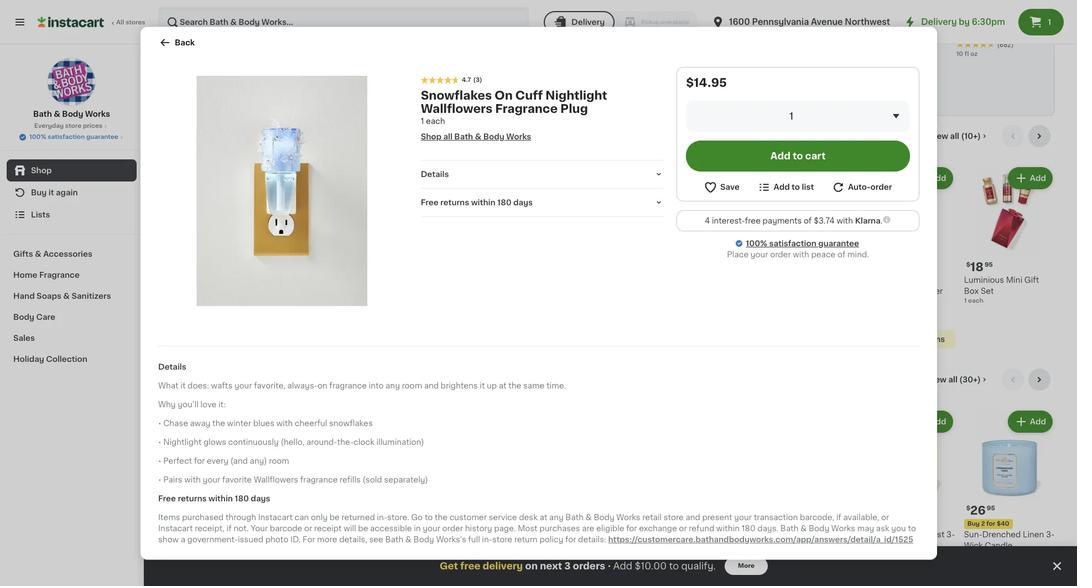 Task type: vqa. For each thing, say whether or not it's contained in the screenshot.
OFFICE associated with Office Supplies
no



Task type: locate. For each thing, give the bounding box(es) containing it.
in down qualify.
[[695, 575, 701, 581]]

2 $40 from the left
[[299, 521, 311, 527]]

2 $ 13 50 from the left
[[373, 3, 400, 15]]

gift inside japanese cherry blossom mini gift set
[[220, 287, 235, 295]]

1 vertical spatial guarantee
[[818, 239, 859, 247]]

26 inside 26 buy 2 for $40 white gardenia 3-wick candle
[[472, 505, 487, 516]]

your right wafts
[[234, 382, 252, 389]]

set
[[237, 287, 250, 295], [401, 287, 414, 295], [981, 287, 994, 295]]

delivery button
[[544, 11, 615, 33]]

3 50 from the left
[[489, 4, 498, 10]]

$ 14 95
[[268, 261, 295, 273]]

delivery for delivery
[[572, 18, 605, 26]]

0 vertical spatial champagne
[[176, 18, 224, 26]]

auto-order
[[848, 183, 892, 191]]

$ inside $ 9 winter candy apple mini gift set 1 each
[[368, 262, 372, 268]]

0 horizontal spatial guarantee
[[86, 134, 118, 140]]

5 50 from the left
[[684, 4, 693, 10]]

10
[[957, 51, 963, 57], [664, 62, 671, 68]]

2 vertical spatial 180
[[742, 524, 755, 532]]

2 horizontal spatial set
[[981, 287, 994, 295]]

clock
[[353, 438, 374, 446]]

wick
[[536, 531, 555, 539], [166, 542, 185, 550], [305, 542, 324, 550], [565, 542, 584, 550], [773, 542, 792, 550], [865, 542, 883, 550], [396, 542, 415, 550], [665, 542, 684, 550], [964, 542, 983, 550]]

blossom inside japanese cherry blossom shower gel
[[274, 29, 307, 37]]

gift down winter
[[384, 287, 399, 295]]

5 candle from the left
[[794, 542, 822, 550]]

9 candle from the left
[[985, 542, 1013, 550]]

2 candle from the left
[[326, 542, 354, 550]]

1 vertical spatial on
[[525, 562, 538, 571]]

buy inside 26 buy 2 for $40 sugared lemon zest 3- wick candle
[[868, 521, 880, 527]]

days down details button
[[513, 198, 533, 206]]

4 14.5 from the left
[[565, 564, 578, 570]]

1 vertical spatial in
[[414, 524, 421, 532]]

2 50 from the left
[[294, 4, 302, 10]]

13 inside product group
[[670, 3, 683, 15]]

it for what
[[180, 382, 185, 389]]

0 vertical spatial items
[[721, 91, 743, 98]]

3- right zest
[[947, 531, 955, 539]]

2 inside 26 buy 2 for $40 strawberry pound cake 3-wick candle
[[383, 521, 387, 527]]

1 horizontal spatial teakwood
[[808, 531, 847, 539]]

2 for mahogany teakwood intense 3-wick candle
[[283, 521, 287, 527]]

95 right 18
[[985, 262, 993, 268]]

place your order with peace of mind.
[[727, 250, 869, 258]]

2 for lakeside morning 3- wick candle
[[582, 521, 586, 527]]

buy for 26 buy 2 for $40 champagne toast 3- wick candle
[[169, 521, 182, 527]]

0 horizontal spatial order
[[442, 524, 463, 532]]

1 horizontal spatial it
[[180, 382, 185, 389]]

2 up the "white"
[[483, 521, 486, 527]]

14.5 for cactus blossom 3- wick candle
[[665, 564, 678, 570]]

or
[[881, 513, 889, 521], [304, 524, 312, 532], [679, 524, 687, 532]]

26
[[172, 505, 188, 516], [272, 505, 287, 516], [472, 505, 487, 516], [571, 505, 587, 516], [771, 505, 786, 516], [871, 505, 886, 516], [372, 505, 387, 516], [671, 505, 687, 516], [971, 505, 986, 516]]

item carousel region containing most popular category
[[166, 369, 1055, 586]]

0 horizontal spatial free returns within 180 days
[[158, 494, 270, 502]]

6 14.5 oz from the left
[[865, 564, 886, 570]]

snowflakes inside beaded snowflakes sleeve gentle foaming soap holder
[[298, 276, 342, 284]]

1 candle from the left
[[187, 542, 215, 550]]

many down qualify.
[[676, 575, 694, 581]]

or up for
[[304, 524, 312, 532]]

(1.73k)
[[506, 555, 527, 561]]

buy inside 26 buy 2 for $40 lakeside morning 3- wick candle
[[568, 521, 581, 527]]

0 vertical spatial be
[[329, 513, 339, 521]]

oz
[[971, 51, 978, 57], [678, 62, 685, 68], [180, 564, 188, 570], [280, 564, 287, 570], [480, 564, 487, 570], [579, 564, 587, 570], [779, 564, 786, 570], [879, 564, 886, 570], [380, 564, 387, 570], [679, 564, 686, 570]]

7 14.5 from the left
[[366, 564, 378, 570]]

or left refund at the right bottom
[[679, 524, 687, 532]]

plug
[[560, 102, 588, 114]]

50 for japanese
[[294, 4, 302, 10]]

50 up japanese cherry blossom shower gel
[[294, 4, 302, 10]]

13 for into the night shower gel
[[377, 3, 390, 15]]

mahogany down transaction
[[765, 531, 806, 539]]

8 candle from the left
[[686, 542, 714, 550]]

nightlight up plug
[[545, 89, 607, 101]]

0 horizontal spatial fl
[[672, 62, 676, 68]]

toast
[[226, 18, 247, 26], [216, 531, 237, 539]]

1 horizontal spatial free
[[704, 19, 717, 25]]

delivery by 6:30pm link
[[904, 15, 1005, 29]]

to right the $10.00
[[669, 562, 679, 571]]

$40 up for
[[299, 521, 311, 527]]

• inside get free delivery on next 3 orders • add $10.00 to qualify.
[[608, 562, 611, 570]]

spearmint
[[514, 18, 554, 26]]

26 inside 26 buy 2 for $40 sugared lemon zest 3- wick candle
[[871, 505, 886, 516]]

2 vertical spatial order
[[442, 524, 463, 532]]

$ inside $ 14 95
[[268, 262, 272, 268]]

order inside "items purchased through instacart can only be returned in-store. go to the customer service desk at any bath & body works retail store and present your transaction barcode, if available, or instacart receipt, if not. your barcode or receipt will be accessible in your order history page. most purchases are eligible for exchange or refund within 180 days. bath & body works may ask you to show a government-issued photo id. for more details, see bath & body works's full in-store return policy for details:"
[[442, 524, 463, 532]]

candle inside 26 buy 2 for $40 champagne toast 3- wick candle
[[187, 542, 215, 550]]

0 horizontal spatial items
[[721, 91, 743, 98]]

2 mahogany from the left
[[765, 531, 806, 539]]

works
[[506, 132, 531, 140]]

100% satisfaction guarantee
[[29, 134, 118, 140], [746, 239, 859, 247]]

1 vertical spatial be
[[358, 524, 368, 532]]

buy for 26 buy 2 for $40 mahogany teakwood intense 3-wick candle
[[269, 521, 281, 527]]

1 $ 13 50 from the left
[[276, 3, 302, 15]]

at for the
[[499, 382, 506, 389]]

shop for shop all bath & body works
[[421, 132, 441, 140]]

1 $40 from the left
[[199, 521, 211, 527]]

fragrance for cuff
[[495, 102, 558, 114]]

0 vertical spatial in
[[694, 73, 700, 79]]

details up what
[[158, 363, 186, 371]]

days up through on the bottom left
[[251, 494, 270, 502]]

japanese cherry blossom mini gift set button
[[166, 165, 257, 305]]

95 inside $ 14 95
[[287, 262, 295, 268]]

1 horizontal spatial free
[[421, 198, 438, 206]]

$40 inside 26 buy 2 for $40 white gardenia 3-wick candle
[[498, 521, 511, 527]]

26 up accessible at bottom
[[372, 505, 387, 516]]

cherry inside japanese cherry blossom shower gel
[[314, 18, 340, 26]]

trending now
[[166, 130, 251, 141]]

1 vertical spatial days
[[251, 494, 270, 502]]

mahogany up intense
[[266, 531, 307, 539]]

japanese for shower
[[274, 18, 312, 26]]

180 inside "items purchased through instacart can only be returned in-store. go to the customer service desk at any bath & body works retail store and present your transaction barcode, if available, or instacart receipt, if not. your barcode or receipt will be accessible in your order history page. most purchases are eligible for exchange or refund within 180 days. bath & body works may ask you to show a government-issued photo id. for more details, see bath & body works's full in-store return policy for details:"
[[742, 524, 755, 532]]

0 horizontal spatial gift
[[220, 287, 235, 295]]

1 26 from the left
[[172, 505, 188, 516]]

auto-order button
[[832, 180, 892, 194]]

within
[[471, 198, 495, 206], [208, 494, 233, 502], [716, 524, 740, 532]]

7 candle from the left
[[417, 542, 444, 550]]

95 inside $ 26 95
[[987, 505, 995, 511]]

1 vertical spatial champagne
[[166, 531, 214, 539]]

14.5 oz for cactus blossom 3- wick candle
[[665, 564, 686, 570]]

4 50 from the left
[[391, 4, 400, 10]]

transaction
[[754, 513, 798, 521]]

wick down lakeside
[[565, 542, 584, 550]]

0 horizontal spatial satisfaction
[[48, 134, 85, 140]]

14.5 oz for mahogany teakwood intense 3-wick candle
[[266, 564, 287, 570]]

26 buy 2 for $40 champagne toast 3- wick candle
[[166, 505, 247, 550]]

for inside 26 buy 2 for $40 champagne toast 3- wick candle
[[188, 521, 197, 527]]

4 14.5 oz from the left
[[565, 564, 587, 570]]

$ 13 50 for into
[[373, 3, 400, 15]]

0 horizontal spatial details
[[158, 363, 186, 371]]

everyday store prices
[[34, 123, 103, 129]]

cherry for mini
[[206, 276, 233, 284]]

eligible down $14.95
[[690, 91, 719, 98]]

2 vertical spatial and
[[686, 513, 700, 521]]

$ up the luminious
[[967, 262, 971, 268]]

fragrance
[[329, 382, 367, 389], [300, 476, 338, 483]]

buy inside 26 buy 2 for $40 mahogany teakwood 3-wick candle
[[768, 521, 780, 527]]

buy for 26 buy 2 for $40 mahogany teakwood 3-wick candle
[[768, 521, 780, 527]]

0 vertical spatial most
[[166, 374, 197, 385]]

0 horizontal spatial $ 13 50
[[276, 3, 302, 15]]

9 2 from the left
[[981, 521, 985, 527]]

wallflowers inside snowflakes on cuff nightlight wallflowers fragrance plug
[[421, 102, 492, 114]]

1 set from the left
[[237, 287, 250, 295]]

blossom
[[274, 29, 307, 37], [166, 287, 200, 295], [695, 531, 729, 539]]

1 vertical spatial shop
[[31, 167, 52, 174]]

1 horizontal spatial if
[[836, 513, 841, 521]]

0 vertical spatial stock
[[701, 73, 719, 79]]

3 $ 13 50 from the left
[[666, 3, 693, 15]]

1 horizontal spatial set
[[401, 287, 414, 295]]

1 horizontal spatial store
[[492, 535, 512, 543]]

14.5 oz right "more"
[[765, 564, 786, 570]]

wick up "(712)"
[[396, 542, 415, 550]]

nightlight
[[545, 89, 607, 101], [163, 438, 201, 446]]

with right pairs in the left of the page
[[184, 476, 201, 483]]

• for • perfect for every (and any) room
[[158, 457, 161, 465]]

1 vertical spatial item carousel region
[[166, 125, 1055, 355]]

2 up photo
[[283, 521, 287, 527]]

shower inside button
[[895, 18, 925, 26]]

2 26 from the left
[[272, 505, 287, 516]]

1 vertical spatial within
[[208, 494, 233, 502]]

1 vertical spatial see eligible items button
[[865, 330, 955, 349]]

2 14.5 oz from the left
[[266, 564, 287, 570]]

1 horizontal spatial snowflakes
[[421, 89, 492, 101]]

blossom for japanese cherry blossom mini gift set
[[166, 287, 200, 295]]

prices
[[83, 123, 103, 129]]

oz down the https://customercare.bathandbodyworks.com/app/answers/detail/a_id/1525 link
[[779, 564, 786, 570]]

buy 2 for $40
[[968, 521, 1010, 527]]

cherry for shower
[[314, 18, 340, 26]]

19
[[771, 261, 784, 273]]

95 inside $ 18 95
[[985, 262, 993, 268]]

0 vertical spatial instacart
[[258, 513, 292, 521]]

oz for champagne toast 3- wick candle
[[180, 564, 188, 570]]

(3) button
[[473, 75, 482, 84]]

& right soaps
[[63, 292, 70, 300]]

95 for 26
[[987, 505, 995, 511]]

travel
[[865, 298, 887, 306]]

18
[[971, 261, 984, 273]]

1 vertical spatial at
[[539, 513, 547, 521]]

14.5 oz for white gardenia 3-wick candle
[[465, 564, 487, 570]]

all left (30+)
[[949, 376, 958, 383]]

0 vertical spatial within
[[471, 198, 495, 206]]

14.5 for white gardenia 3-wick candle
[[465, 564, 478, 570]]

1 teakwood from the left
[[309, 531, 348, 539]]

oz for white gardenia 3-wick candle
[[480, 564, 487, 570]]

candle right a
[[187, 542, 215, 550]]

many down 3,
[[675, 73, 692, 79]]

• chase away the winter blues with cheerful snowflakes
[[158, 419, 373, 427]]

(677)
[[606, 555, 622, 561]]

candle up (1.08k)
[[794, 542, 822, 550]]

buy for 26 buy 2 for $40 sugared lemon zest 3- wick candle
[[868, 521, 880, 527]]

50 for champagne
[[197, 4, 205, 10]]

2 vertical spatial store
[[492, 535, 512, 543]]

1 inside $ 9 winter candy apple mini gift set 1 each
[[366, 298, 368, 304]]

3- down days.
[[765, 542, 773, 550]]

1 vertical spatial store
[[664, 513, 684, 521]]

2 horizontal spatial fragrance
[[865, 309, 904, 317]]

14 up beaded
[[272, 261, 285, 273]]

add button for japanese cherry blossom mini gift set
[[211, 168, 254, 188]]

your down the every
[[203, 476, 220, 483]]

1 horizontal spatial in-
[[482, 535, 492, 543]]

japanese inside japanese cherry blossom mini gift set
[[166, 276, 204, 284]]

the right away
[[212, 419, 225, 427]]

0 vertical spatial in-
[[377, 513, 387, 521]]

treatment tracker modal dialog
[[144, 546, 1077, 586]]

• left chase
[[158, 419, 161, 427]]

2 horizontal spatial store
[[664, 513, 684, 521]]

1 vertical spatial items
[[923, 335, 945, 343]]

2 down $ 26 95
[[981, 521, 985, 527]]

photo
[[265, 535, 288, 543]]

100% satisfaction guarantee up place your order with peace of mind.
[[746, 239, 859, 247]]

it:
[[218, 400, 226, 408]]

100% satisfaction guarantee inside 100% satisfaction guarantee "button"
[[29, 134, 118, 140]]

7 $40 from the left
[[398, 521, 411, 527]]

4 $40 from the left
[[598, 521, 611, 527]]

0 horizontal spatial see
[[673, 91, 688, 98]]

add button for luminious mini gift box set
[[1009, 168, 1052, 188]]

returned
[[341, 513, 375, 521]]

None search field
[[158, 7, 530, 38]]

if left not.
[[226, 524, 231, 532]]

& down barcode,
[[800, 524, 807, 532]]

candle down the "white"
[[465, 542, 493, 550]]

3 $40 from the left
[[498, 521, 511, 527]]

7 2 from the left
[[383, 521, 387, 527]]

14 for eucalyptus
[[475, 3, 488, 15]]

set inside japanese cherry blossom mini gift set
[[237, 287, 250, 295]]

wick inside sun-drenched linen 3- wick candle
[[964, 542, 983, 550]]

2 2 from the left
[[283, 521, 287, 527]]

10 down buy 3, get 1 free
[[664, 62, 671, 68]]

returns
[[440, 198, 469, 206], [178, 494, 206, 502]]

fragrance left into
[[329, 382, 367, 389]]

most
[[166, 374, 197, 385], [518, 524, 537, 532]]

white
[[465, 531, 488, 539]]

buy up "see"
[[369, 521, 381, 527]]

view for buy 2 for $40
[[928, 376, 947, 383]]

wick down sun-
[[964, 542, 983, 550]]

toast inside champagne toast shower gel
[[226, 18, 247, 26]]

oz for mahogany teakwood intense 3-wick candle
[[280, 564, 287, 570]]

14.5 for sugared lemon zest 3- wick candle
[[865, 564, 877, 570]]

for up cactus
[[687, 521, 696, 527]]

$ for into the night shower gel
[[373, 4, 377, 10]]

2 inside 26 buy 2 for $40 white gardenia 3-wick candle
[[483, 521, 486, 527]]

4 candle from the left
[[586, 542, 614, 550]]

see
[[673, 91, 688, 98], [875, 335, 890, 343]]

winterberry wonder travel size fine fragrance mist
[[865, 287, 943, 317]]

for left the every
[[194, 457, 205, 465]]

product group
[[664, 0, 753, 104], [166, 165, 257, 305], [266, 165, 357, 341], [366, 165, 457, 305], [465, 165, 556, 305], [565, 165, 656, 328], [665, 165, 756, 317], [765, 165, 856, 305], [865, 165, 955, 349], [964, 165, 1055, 305], [166, 408, 257, 586], [266, 408, 357, 586], [366, 408, 457, 586], [465, 408, 556, 586], [565, 408, 656, 586], [865, 408, 955, 586], [964, 408, 1055, 586]]

1 13 from the left
[[280, 3, 293, 15]]

shop
[[421, 132, 441, 140], [31, 167, 52, 174]]

cherry inside japanese cherry blossom mini gift set
[[206, 276, 233, 284]]

item carousel region containing 14
[[176, 0, 1061, 110]]

instacart logo image
[[38, 15, 104, 29]]

0 vertical spatial 100% satisfaction guarantee
[[29, 134, 118, 140]]

japanese cherry blossom shower gel
[[274, 18, 354, 37]]

shower inside champagne toast shower gel
[[176, 29, 205, 37]]

0 vertical spatial details
[[421, 170, 449, 178]]

at
[[499, 382, 506, 389], [539, 513, 547, 521]]

1 horizontal spatial eligible
[[690, 91, 719, 98]]

8 $40 from the left
[[698, 521, 710, 527]]

the inside into the night shower gel
[[388, 18, 401, 26]]

winter
[[366, 276, 391, 284]]

$ 13 50 inside product group
[[666, 3, 693, 15]]

fragrance
[[495, 102, 558, 114], [39, 271, 80, 279], [865, 309, 904, 317]]

5 14.5 oz from the left
[[765, 564, 786, 570]]

delivery inside button
[[572, 18, 605, 26]]

for inside 26 buy 2 for $40 mahogany teakwood intense 3-wick candle
[[288, 521, 297, 527]]

2 set from the left
[[401, 287, 414, 295]]

$40 for mahogany teakwood intense 3-wick candle
[[299, 521, 311, 527]]

see
[[369, 535, 383, 543]]

you
[[891, 524, 906, 532]]

6 $40 from the left
[[897, 521, 910, 527]]

will
[[344, 524, 356, 532]]

snowflakes on cuff nightlight wallflowers fragrance plug
[[421, 89, 607, 114]]

blossom inside 26 buy 2 for $40 cactus blossom 3- wick candle
[[695, 531, 729, 539]]

in down 'go'
[[414, 524, 421, 532]]

0 vertical spatial snowflakes
[[421, 89, 492, 101]]

cake
[[366, 542, 385, 550]]

oz down a
[[180, 564, 188, 570]]

• for • chase away the winter blues with cheerful snowflakes
[[158, 419, 161, 427]]

8 14.5 from the left
[[665, 564, 678, 570]]

bath & body works logo image
[[47, 58, 96, 106]]

2
[[183, 521, 187, 527], [283, 521, 287, 527], [483, 521, 486, 527], [582, 521, 586, 527], [782, 521, 786, 527], [882, 521, 885, 527], [383, 521, 387, 527], [682, 521, 686, 527], [981, 521, 985, 527]]

details inside button
[[421, 170, 449, 178]]

3
[[565, 562, 571, 571]]

100% inside "button"
[[29, 134, 46, 140]]

1 vertical spatial japanese
[[166, 276, 204, 284]]

3 2 from the left
[[483, 521, 486, 527]]

0 vertical spatial free returns within 180 days
[[421, 198, 533, 206]]

0 horizontal spatial 180
[[235, 494, 249, 502]]

0 vertical spatial at
[[499, 382, 506, 389]]

soap
[[266, 298, 286, 306]]

snowflakes down 4.7
[[421, 89, 492, 101]]

buy up cactus
[[668, 521, 681, 527]]

0 vertical spatial days
[[513, 198, 533, 206]]

nightlight up perfect
[[163, 438, 201, 446]]

$ for japanese cherry blossom shower gel
[[276, 4, 280, 10]]

each inside $ 9 winter candy apple mini gift set 1 each
[[370, 298, 385, 304]]

mahogany
[[266, 531, 307, 539], [765, 531, 806, 539]]

3 14.5 from the left
[[465, 564, 478, 570]]

gel inside 13 warm vanilla sugar shower gel
[[597, 29, 611, 37]]

and left brightens
[[424, 382, 439, 389]]

3- inside 26 buy 2 for $40 strawberry pound cake 3-wick candle
[[387, 542, 396, 550]]

1 horizontal spatial $ 13 50
[[373, 3, 400, 15]]

works up morning
[[616, 513, 640, 521]]

blossom for japanese cherry blossom shower gel
[[274, 29, 307, 37]]

95 right the 19 at the right of page
[[785, 262, 794, 268]]

26 buy 2 for $40 mahogany teakwood 3-wick candle
[[765, 505, 847, 550]]

26 buy 2 for $40 cactus blossom 3- wick candle
[[665, 505, 739, 550]]

3 candle from the left
[[465, 542, 493, 550]]

all left (10+)
[[950, 132, 960, 140]]

0 horizontal spatial delivery
[[572, 18, 605, 26]]

view all (30+)
[[928, 376, 981, 383]]

1 horizontal spatial 14
[[272, 261, 285, 273]]

2 vertical spatial free
[[460, 562, 481, 571]]

buy inside 26 buy 2 for $40 mahogany teakwood intense 3-wick candle
[[269, 521, 281, 527]]

3 set from the left
[[981, 287, 994, 295]]

each inside luminious mini gift box set 1 each
[[968, 298, 984, 304]]

0 vertical spatial eligible
[[690, 91, 719, 98]]

1 horizontal spatial within
[[471, 198, 495, 206]]

50 up eucalyptus
[[489, 4, 498, 10]]

4 13 from the left
[[670, 3, 683, 15]]

$40 for sugared lemon zest 3- wick candle
[[897, 521, 910, 527]]

delivery for delivery by 6:30pm
[[921, 18, 957, 26]]

1 vertical spatial satisfaction
[[769, 239, 816, 247]]

antiperspirant
[[789, 18, 845, 26]]

0 horizontal spatial shop
[[31, 167, 52, 174]]

0 horizontal spatial days
[[251, 494, 270, 502]]

0 horizontal spatial 100% satisfaction guarantee
[[29, 134, 118, 140]]

$ 14 50 for champagne
[[178, 3, 205, 15]]

1 $ 14 50 from the left
[[178, 3, 205, 15]]

0 horizontal spatial 14
[[182, 3, 196, 15]]

4 26 from the left
[[571, 505, 587, 516]]

2 horizontal spatial works
[[831, 524, 855, 532]]

teakwood inside 26 buy 2 for $40 mahogany teakwood intense 3-wick candle
[[309, 531, 348, 539]]

1 horizontal spatial delivery
[[921, 18, 957, 26]]

gentle
[[294, 287, 320, 295]]

100% down everyday
[[29, 134, 46, 140]]

14.5 oz down the sugared
[[865, 564, 886, 570]]

26 up ask
[[871, 505, 886, 516]]

0 horizontal spatial instacart
[[158, 524, 193, 532]]

fl inside 10 fl oz many in stock
[[672, 62, 676, 68]]

3 13 from the left
[[377, 3, 390, 15]]

26 for lakeside morning 3- wick candle
[[571, 505, 587, 516]]

buy inside 26 buy 2 for $40 strawberry pound cake 3-wick candle
[[369, 521, 381, 527]]

• for • nightlight glows continuously (hello, around-the-clock illumination)
[[158, 438, 161, 446]]

2 teakwood from the left
[[808, 531, 847, 539]]

$ 14 50 up eucalyptus
[[471, 3, 498, 15]]

fragrance down travel at the bottom right of the page
[[865, 309, 904, 317]]

mahogany inside 26 buy 2 for $40 mahogany teakwood intense 3-wick candle
[[266, 531, 307, 539]]

go
[[411, 513, 423, 521]]

snowflakes inside snowflakes on cuff nightlight wallflowers fragrance plug
[[421, 89, 492, 101]]

the right 'go'
[[435, 513, 447, 521]]

0 horizontal spatial 10
[[664, 62, 671, 68]]

0 horizontal spatial teakwood
[[309, 531, 348, 539]]

14 for beaded
[[272, 261, 285, 273]]

candle
[[187, 542, 215, 550], [326, 542, 354, 550], [465, 542, 493, 550], [586, 542, 614, 550], [794, 542, 822, 550], [885, 542, 913, 550], [417, 542, 444, 550], [686, 542, 714, 550], [985, 542, 1013, 550]]

favorite,
[[254, 382, 285, 389]]

at right desk
[[539, 513, 547, 521]]

4 2 from the left
[[582, 521, 586, 527]]

1 horizontal spatial mahogany
[[765, 531, 806, 539]]

0 vertical spatial see eligible items
[[673, 91, 743, 98]]

it right what
[[180, 382, 185, 389]]

teakwood for candle
[[808, 531, 847, 539]]

product group containing 9
[[366, 165, 457, 305]]

days
[[513, 198, 533, 206], [251, 494, 270, 502]]

0 vertical spatial 100%
[[29, 134, 46, 140]]

6 14.5 from the left
[[865, 564, 877, 570]]

show
[[158, 535, 179, 543]]

& up everyday
[[54, 110, 60, 118]]

1 50 from the left
[[197, 4, 205, 10]]

lists
[[31, 211, 50, 219]]

8 2 from the left
[[682, 521, 686, 527]]

fragrance up hand soaps & sanitizers
[[39, 271, 80, 279]]

1 14.5 from the left
[[166, 564, 179, 570]]

3- down strawberry
[[387, 542, 396, 550]]

on
[[317, 382, 327, 389], [525, 562, 538, 571]]

5 14.5 from the left
[[765, 564, 778, 570]]

2 14.5 from the left
[[266, 564, 279, 570]]

$ for luminious mini gift box set
[[967, 262, 971, 268]]

14.5 oz for champagne toast 3- wick candle
[[166, 564, 188, 570]]

26 up are
[[571, 505, 587, 516]]

be
[[329, 513, 339, 521], [358, 524, 368, 532]]

shop all bath & body works
[[421, 132, 531, 140]]

mini
[[1006, 276, 1023, 284], [202, 287, 218, 295], [366, 287, 382, 295]]

delivery
[[483, 562, 523, 571]]

item carousel region
[[176, 0, 1061, 110], [166, 125, 1055, 355], [166, 369, 1055, 586]]

add button for sugared lemon zest 3- wick candle
[[909, 412, 952, 432]]

8 26 from the left
[[671, 505, 687, 516]]

instacart down 'items'
[[158, 524, 193, 532]]

2 13 from the left
[[573, 3, 585, 15]]

room right any)
[[269, 457, 289, 465]]

0 vertical spatial on
[[317, 382, 327, 389]]

any up purchases
[[549, 513, 563, 521]]

14.5 for champagne toast 3- wick candle
[[166, 564, 179, 570]]

5 26 from the left
[[771, 505, 786, 516]]

1 vertical spatial see eligible items
[[875, 335, 945, 343]]

add button for 95
[[810, 168, 852, 188]]

3- right linen
[[1046, 531, 1055, 539]]

$40 left 'go'
[[398, 521, 411, 527]]

1 vertical spatial view
[[928, 376, 947, 383]]

and
[[514, 29, 529, 37], [424, 382, 439, 389], [686, 513, 700, 521]]

2 horizontal spatial $ 13 50
[[666, 3, 693, 15]]

candle down the pound
[[417, 542, 444, 550]]

oz for mahogany teakwood 3-wick candle
[[779, 564, 786, 570]]

$40 for white gardenia 3-wick candle
[[498, 521, 511, 527]]

8 14.5 oz from the left
[[665, 564, 686, 570]]

2 horizontal spatial gift
[[1025, 276, 1039, 284]]

set inside luminious mini gift box set 1 each
[[981, 287, 994, 295]]

7 14.5 oz from the left
[[366, 564, 387, 570]]

5 $40 from the left
[[798, 521, 810, 527]]

view inside popup button
[[929, 132, 949, 140]]

most popular category
[[166, 374, 308, 385]]

oz down cake
[[380, 564, 387, 570]]

3 26 from the left
[[472, 505, 487, 516]]

snowflakes
[[329, 419, 373, 427]]

0 vertical spatial toast
[[226, 18, 247, 26]]

view all (30+) button
[[923, 369, 993, 391]]

1 horizontal spatial guarantee
[[818, 239, 859, 247]]

1 inside 'button'
[[1048, 18, 1052, 26]]

0 vertical spatial 10
[[957, 51, 963, 57]]

1 horizontal spatial works
[[616, 513, 640, 521]]

1 2 from the left
[[183, 521, 187, 527]]

14 up eucalyptus
[[475, 3, 488, 15]]

candle up (677)
[[586, 542, 614, 550]]

3- down retail
[[636, 531, 644, 539]]

$ 26 95
[[967, 505, 995, 516]]

50 for eucalyptus
[[489, 4, 498, 10]]

store up 100% satisfaction guarantee "button"
[[65, 123, 81, 129]]

the inside "items purchased through instacart can only be returned in-store. go to the customer service desk at any bath & body works retail store and present your transaction barcode, if available, or instacart receipt, if not. your barcode or receipt will be accessible in your order history page. most purchases are eligible for exchange or refund within 180 days. bath & body works may ask you to show a government-issued photo id. for more details, see bath & body works's full in-store return policy for details:"
[[435, 513, 447, 521]]

7 26 from the left
[[372, 505, 387, 516]]

1 vertical spatial 100% satisfaction guarantee
[[746, 239, 859, 247]]

14.5 oz right next on the bottom right
[[565, 564, 587, 570]]

14.5 for strawberry pound cake 3-wick candle
[[366, 564, 378, 570]]

for up drenched
[[987, 521, 996, 527]]

6 2 from the left
[[882, 521, 885, 527]]

6 26 from the left
[[871, 505, 886, 516]]

1 14.5 oz from the left
[[166, 564, 188, 570]]

gel inside butterfly shower gel button
[[927, 18, 940, 26]]

3- left your
[[239, 531, 247, 539]]

sleeve
[[266, 287, 292, 295]]

0 horizontal spatial mahogany
[[266, 531, 307, 539]]

13 up warm
[[573, 3, 585, 15]]

teakwood inside 26 buy 2 for $40 mahogany teakwood 3-wick candle
[[808, 531, 847, 539]]

1 mahogany from the left
[[266, 531, 307, 539]]

$ for buy 3, get 1 free
[[666, 4, 670, 10]]

wick down 'items'
[[166, 542, 185, 550]]

14.5 for mahogany teakwood 3-wick candle
[[765, 564, 778, 570]]

1 vertical spatial eligible
[[892, 335, 921, 343]]

3- right intense
[[297, 542, 305, 550]]

5 2 from the left
[[782, 521, 786, 527]]

14.5 oz down cake
[[366, 564, 387, 570]]

can
[[294, 513, 309, 521]]

candle inside 26 buy 2 for $40 sugared lemon zest 3- wick candle
[[885, 542, 913, 550]]

the right into
[[388, 18, 401, 26]]

1 vertical spatial see
[[875, 335, 890, 343]]

6 candle from the left
[[885, 542, 913, 550]]

stores
[[126, 19, 145, 25]]

3- inside 26 buy 2 for $40 sugared lemon zest 3- wick candle
[[947, 531, 955, 539]]

1 horizontal spatial see eligible items button
[[865, 330, 955, 349]]

back
[[175, 38, 195, 46]]

$ 9 winter candy apple mini gift set 1 each
[[366, 261, 443, 304]]

1 horizontal spatial blossom
[[274, 29, 307, 37]]

soaps
[[37, 292, 61, 300]]

history
[[465, 524, 492, 532]]

oz down the sugared
[[879, 564, 886, 570]]

gift inside $ 9 winter candy apple mini gift set 1 each
[[384, 287, 399, 295]]

1 horizontal spatial and
[[514, 29, 529, 37]]

all for buy 2 for $40
[[949, 376, 958, 383]]

& up "(712)"
[[405, 535, 411, 543]]

3- inside 26 buy 2 for $40 white gardenia 3-wick candle
[[527, 531, 536, 539]]

product group containing 13
[[664, 0, 753, 104]]

in- up accessible at bottom
[[377, 513, 387, 521]]

2 $ 14 50 from the left
[[471, 3, 498, 15]]

item carousel region containing trending now
[[166, 125, 1055, 355]]

3 14.5 oz from the left
[[465, 564, 487, 570]]

buy for 26 buy 2 for $40 white gardenia 3-wick candle
[[469, 521, 481, 527]]

shop for shop
[[31, 167, 52, 174]]

1 horizontal spatial 10
[[957, 51, 963, 57]]

3- inside 26 buy 2 for $40 mahogany teakwood intense 3-wick candle
[[297, 542, 305, 550]]

love
[[200, 400, 216, 408]]

fragrance inside the home fragrance link
[[39, 271, 80, 279]]

oz for sugared lemon zest 3- wick candle
[[879, 564, 886, 570]]

3-
[[239, 531, 247, 539], [527, 531, 536, 539], [636, 531, 644, 539], [947, 531, 955, 539], [731, 531, 739, 539], [1046, 531, 1055, 539], [297, 542, 305, 550], [765, 542, 773, 550], [387, 542, 396, 550]]

gift inside luminious mini gift box set 1 each
[[1025, 276, 1039, 284]]



Task type: describe. For each thing, give the bounding box(es) containing it.
for down purchases
[[565, 535, 576, 543]]

• for • pairs with your favorite wallflowers fragrance refills (sold separately)
[[158, 476, 161, 483]]

fl for 10 fl oz many in stock
[[672, 62, 676, 68]]

to right 'go'
[[425, 513, 433, 521]]

26 for white gardenia 3-wick candle
[[472, 505, 487, 516]]

bath inside eucalyptus spearmint body wash and foam bath
[[469, 40, 487, 48]]

shower inside dream bright shower gel
[[1010, 18, 1039, 26]]

1 horizontal spatial see
[[875, 335, 890, 343]]

vanilla
[[591, 18, 616, 26]]

all stores
[[116, 19, 145, 25]]

$40 for lakeside morning 3- wick candle
[[598, 521, 611, 527]]

body up "(712)"
[[413, 535, 434, 543]]

body up everyday store prices link
[[62, 110, 83, 118]]

to left list
[[792, 183, 800, 191]]

intense
[[266, 542, 295, 550]]

see eligible items inside product group
[[673, 91, 743, 98]]

lemon
[[899, 531, 926, 539]]

purchases
[[539, 524, 580, 532]]

candle inside 26 buy 2 for $40 cactus blossom 3- wick candle
[[686, 542, 714, 550]]

service type group
[[544, 11, 698, 33]]

• pairs with your favorite wallflowers fragrance refills (sold separately)
[[158, 476, 428, 483]]

oz for cactus blossom 3- wick candle
[[679, 564, 686, 570]]

95 for 18
[[985, 262, 993, 268]]

gifts & accessories link
[[7, 243, 137, 265]]

1 horizontal spatial be
[[358, 524, 368, 532]]

14 for champagne
[[182, 3, 196, 15]]

oz for lakeside morning 3- wick candle
[[579, 564, 587, 570]]

morning
[[602, 531, 634, 539]]

hand
[[13, 292, 35, 300]]

$14.50 element
[[859, 2, 948, 16]]

$40 inside 26 buy 2 for $40 cactus blossom 3- wick candle
[[698, 521, 710, 527]]

$40 for strawberry pound cake 3-wick candle
[[398, 521, 411, 527]]

1600 pennsylvania avenue northwest
[[729, 18, 890, 26]]

in inside "items purchased through instacart can only be returned in-store. go to the customer service desk at any bath & body works retail store and present your transaction barcode, if available, or instacart receipt, if not. your barcode or receipt will be accessible in your order history page. most purchases are eligible for exchange or refund within 180 days. bath & body works may ask you to show a government-issued photo id. for more details, see bath & body works's full in-store return policy for details:"
[[414, 524, 421, 532]]

with up • nightlight glows continuously (hello, around-the-clock illumination)
[[276, 419, 293, 427]]

for inside 26 buy 2 for $40 lakeside morning 3- wick candle
[[588, 521, 596, 527]]

mini inside luminious mini gift box set 1 each
[[1006, 276, 1023, 284]]

buy for 26 buy 2 for $40 cactus blossom 3- wick candle
[[668, 521, 681, 527]]

most inside item carousel region
[[166, 374, 197, 385]]

sun-drenched linen 3- wick candle
[[964, 531, 1055, 550]]

0 horizontal spatial or
[[304, 524, 312, 532]]

14.5 oz for strawberry pound cake 3-wick candle
[[366, 564, 387, 570]]

2 for white gardenia 3-wick candle
[[483, 521, 486, 527]]

shower inside japanese cherry blossom shower gel
[[309, 29, 338, 37]]

(1.08k)
[[806, 555, 827, 561]]

2 horizontal spatial or
[[881, 513, 889, 521]]

within inside "items purchased through instacart can only be returned in-store. go to the customer service desk at any bath & body works retail store and present your transaction barcode, if available, or instacart receipt, if not. your barcode or receipt will be accessible in your order history page. most purchases are eligible for exchange or refund within 180 days. bath & body works may ask you to show a government-issued photo id. for more details, see bath & body works's full in-store return policy for details:"
[[716, 524, 740, 532]]

at for any
[[539, 513, 547, 521]]

candle inside 26 buy 2 for $40 lakeside morning 3- wick candle
[[586, 542, 614, 550]]

13 for japanese cherry blossom shower gel
[[280, 3, 293, 15]]

what it does: wafts your favorite, always-on fragrance into any room and brightens it up at the same time.
[[158, 382, 566, 389]]

for inside 26 buy 2 for $40 mahogany teakwood 3-wick candle
[[787, 521, 796, 527]]

many inside 10 fl oz many in stock
[[675, 73, 692, 79]]

0 horizontal spatial be
[[329, 513, 339, 521]]

for inside 26 buy 2 for $40 sugared lemon zest 3- wick candle
[[887, 521, 896, 527]]

26 for strawberry pound cake 3-wick candle
[[372, 505, 387, 516]]

9 26 from the left
[[971, 505, 986, 516]]

0 horizontal spatial see eligible items button
[[664, 85, 753, 104]]

full
[[468, 535, 480, 543]]

10 for 10 fl oz many in stock
[[664, 62, 671, 68]]

product group containing 19
[[765, 165, 856, 305]]

the left same
[[508, 382, 521, 389]]

bath up everyday
[[33, 110, 52, 118]]

$ for buy 2 for $40
[[967, 505, 971, 511]]

linen
[[1023, 531, 1044, 539]]

all left bath
[[443, 132, 452, 140]]

candle inside 26 buy 2 for $40 mahogany teakwood 3-wick candle
[[794, 542, 822, 550]]

for inside 26 buy 2 for $40 white gardenia 3-wick candle
[[488, 521, 497, 527]]

add to cart
[[770, 151, 826, 160]]

many in stock
[[676, 575, 720, 581]]

(1.57k)
[[706, 555, 727, 561]]

wick inside 26 buy 2 for $40 mahogany teakwood 3-wick candle
[[773, 542, 792, 550]]

oz inside 10 fl oz many in stock
[[678, 62, 685, 68]]

4 interest-free payments of $3.74 with klarna .
[[705, 216, 883, 224]]

26 buy 2 for $40 strawberry pound cake 3-wick candle
[[366, 505, 444, 550]]

eligible inside product group
[[690, 91, 719, 98]]

14.5 oz for mahogany teakwood 3-wick candle
[[765, 564, 786, 570]]

wick inside 26 buy 2 for $40 champagne toast 3- wick candle
[[166, 542, 185, 550]]

champagne inside champagne toast shower gel
[[176, 18, 224, 26]]

3,
[[681, 19, 687, 25]]

buy up sun-
[[968, 521, 980, 527]]

items
[[158, 513, 180, 521]]

50 for into
[[391, 4, 400, 10]]

2 for strawberry pound cake 3-wick candle
[[383, 521, 387, 527]]

2 vertical spatial works
[[831, 524, 855, 532]]

1 horizontal spatial 100% satisfaction guarantee
[[746, 239, 859, 247]]

95 for 14
[[287, 262, 295, 268]]

any inside "items purchased through instacart can only be returned in-store. go to the customer service desk at any bath & body works retail store and present your transaction barcode, if available, or instacart receipt, if not. your barcode or receipt will be accessible in your order history page. most purchases are eligible for exchange or refund within 180 days. bath & body works may ask you to show a government-issued photo id. for more details, see bath & body works's full in-store return policy for details:"
[[549, 513, 563, 521]]

0 horizontal spatial wallflowers
[[254, 476, 298, 483]]

add button for beaded snowflakes sleeve gentle foaming soap holder
[[311, 168, 353, 188]]

candle inside 26 buy 2 for $40 white gardenia 3-wick candle
[[465, 542, 493, 550]]

50 for buy
[[684, 4, 693, 10]]

bath down accessible at bottom
[[385, 535, 403, 543]]

1 vertical spatial stock
[[702, 575, 720, 581]]

apple
[[421, 276, 443, 284]]

$ for eucalyptus spearmint body wash and foam bath
[[471, 4, 475, 10]]

13 for buy 3, get 1 free
[[670, 3, 683, 15]]

barcode
[[270, 524, 302, 532]]

buy for 26 buy 2 for $40 strawberry pound cake 3-wick candle
[[369, 521, 381, 527]]

on inside get free delivery on next 3 orders • add $10.00 to qualify.
[[525, 562, 538, 571]]

for left exchange
[[626, 524, 637, 532]]

(10+)
[[961, 132, 981, 140]]

0 horizontal spatial free
[[158, 494, 176, 502]]

pound
[[410, 531, 435, 539]]

oz down "dream"
[[971, 51, 978, 57]]

in inside 10 fl oz many in stock
[[694, 73, 700, 79]]

for
[[302, 535, 315, 543]]

mist
[[906, 309, 922, 317]]

gifts
[[13, 250, 33, 258]]

product group containing 14
[[266, 165, 357, 341]]

1 horizontal spatial items
[[923, 335, 945, 343]]

bath down transaction
[[780, 524, 799, 532]]

26 for mahogany teakwood intense 3-wick candle
[[272, 505, 287, 516]]

wafts
[[211, 382, 232, 389]]

26 inside 26 buy 2 for $40 cactus blossom 3- wick candle
[[671, 505, 687, 516]]

toast inside 26 buy 2 for $40 champagne toast 3- wick candle
[[216, 531, 237, 539]]

(4.61k)
[[307, 555, 328, 561]]

order inside 'button'
[[870, 183, 892, 191]]

body inside eucalyptus spearmint body wash and foam bath
[[469, 29, 489, 37]]

always-
[[287, 382, 317, 389]]

oz for strawberry pound cake 3-wick candle
[[380, 564, 387, 570]]

collection
[[46, 355, 87, 363]]

wick inside 26 buy 2 for $40 white gardenia 3-wick candle
[[536, 531, 555, 539]]

snowflakes on cuff nightlight wallflowers fragrance plug image
[[167, 75, 397, 305]]

& right gifts in the left of the page
[[35, 250, 41, 258]]

1 vertical spatial instacart
[[158, 524, 193, 532]]

$40 inside 26 buy 2 for $40 mahogany teakwood 3-wick candle
[[798, 521, 810, 527]]

& up are
[[585, 513, 592, 521]]

your up 'works's'
[[423, 524, 440, 532]]

teakwood for wick
[[309, 531, 348, 539]]

1 vertical spatial in-
[[482, 535, 492, 543]]

and inside "items purchased through instacart can only be returned in-store. go to the customer service desk at any bath & body works retail store and present your transaction barcode, if available, or instacart receipt, if not. your barcode or receipt will be accessible in your order history page. most purchases are eligible for exchange or refund within 180 days. bath & body works may ask you to show a government-issued photo id. for more details, see bath & body works's full in-store return policy for details:"
[[686, 513, 700, 521]]

1 vertical spatial many
[[676, 575, 694, 581]]

0 horizontal spatial if
[[226, 524, 231, 532]]

buy inside buy it again link
[[31, 189, 47, 196]]

to right you
[[908, 524, 916, 532]]

1 inside 'field'
[[789, 111, 793, 120]]

1 horizontal spatial 100%
[[746, 239, 767, 247]]

gel inside champagne toast shower gel
[[207, 29, 220, 37]]

shower inside 13 warm vanilla sugar shower gel
[[566, 29, 595, 37]]

mini inside $ 9 winter candy apple mini gift set 1 each
[[366, 287, 382, 295]]

most inside "items purchased through instacart can only be returned in-store. go to the customer service desk at any bath & body works retail store and present your transaction barcode, if available, or instacart receipt, if not. your barcode or receipt will be accessible in your order history page. most purchases are eligible for exchange or refund within 180 days. bath & body works may ask you to show a government-issued photo id. for more details, see bath & body works's full in-store return policy for details:"
[[518, 524, 537, 532]]

$ 14 50 for eucalyptus
[[471, 3, 498, 15]]

1 horizontal spatial instacart
[[258, 513, 292, 521]]

body down hand
[[13, 313, 34, 321]]

your right place
[[751, 250, 768, 258]]

champagne inside 26 buy 2 for $40 champagne toast 3- wick candle
[[166, 531, 214, 539]]

26 for champagne toast 3- wick candle
[[172, 505, 188, 516]]

6:30pm
[[972, 18, 1005, 26]]

refund
[[689, 524, 714, 532]]

10 fl oz
[[957, 51, 978, 57]]

separately)
[[384, 476, 428, 483]]

desk
[[519, 513, 538, 521]]

gel inside japanese cherry blossom shower gel
[[340, 29, 354, 37]]

stock inside 10 fl oz many in stock
[[701, 73, 719, 79]]

body up are
[[594, 513, 614, 521]]

1 horizontal spatial returns
[[440, 198, 469, 206]]

service
[[489, 513, 517, 521]]

with down 100% satisfaction guarantee link
[[793, 250, 809, 258]]

add button for mahogany teakwood intense 3-wick candle
[[311, 412, 353, 432]]

and inside eucalyptus spearmint body wash and foam bath
[[514, 29, 529, 37]]

2 horizontal spatial eligible
[[892, 335, 921, 343]]

add inside get free delivery on next 3 orders • add $10.00 to qualify.
[[613, 562, 633, 571]]

to inside get free delivery on next 3 orders • add $10.00 to qualify.
[[669, 562, 679, 571]]

mini inside japanese cherry blossom mini gift set
[[202, 287, 218, 295]]

0 vertical spatial any
[[385, 382, 400, 389]]

home fragrance link
[[7, 265, 137, 286]]

$ 13 50 for japanese
[[276, 3, 302, 15]]

mahogany for wick
[[765, 531, 806, 539]]

body down barcode,
[[809, 524, 829, 532]]

gardenia
[[490, 531, 525, 539]]

nightlight inside snowflakes on cuff nightlight wallflowers fragrance plug
[[545, 89, 607, 101]]

1 inside luminious mini gift box set 1 each
[[964, 298, 967, 304]]

0 horizontal spatial and
[[424, 382, 439, 389]]

add button for winter candy apple mini gift set
[[410, 168, 453, 188]]

all for 18
[[950, 132, 960, 140]]

into
[[369, 382, 383, 389]]

3- inside sun-drenched linen 3- wick candle
[[1046, 531, 1055, 539]]

0 vertical spatial store
[[65, 123, 81, 129]]

0 vertical spatial free
[[421, 198, 438, 206]]

26 for sugared lemon zest 3- wick candle
[[871, 505, 886, 516]]

auto-
[[848, 183, 870, 191]]

gel inside dream bright shower gel
[[957, 29, 970, 37]]

get
[[688, 19, 699, 25]]

not.
[[233, 524, 249, 532]]

it for buy
[[49, 189, 54, 196]]

winterberry
[[865, 287, 911, 295]]

away
[[190, 419, 210, 427]]

bath up are
[[565, 513, 584, 521]]

2 horizontal spatial it
[[480, 382, 485, 389]]

bath & body works link
[[33, 58, 110, 120]]

13 warm vanilla sugar shower gel
[[566, 3, 640, 37]]

wick inside 26 buy 2 for $40 cactus blossom 3- wick candle
[[665, 542, 684, 550]]

9 $40 from the left
[[997, 521, 1010, 527]]

candle inside 26 buy 2 for $40 strawberry pound cake 3-wick candle
[[417, 542, 444, 550]]

more
[[738, 563, 755, 569]]

1 button
[[1019, 9, 1064, 35]]

payments
[[763, 216, 802, 224]]

wick inside 26 buy 2 for $40 sugared lemon zest 3- wick candle
[[865, 542, 883, 550]]

• nightlight glows continuously (hello, around-the-clock illumination)
[[158, 438, 424, 446]]

10 for 10 fl oz
[[957, 51, 963, 57]]

with right $3.74
[[837, 216, 853, 224]]

1 vertical spatial nightlight
[[163, 438, 201, 446]]

26 inside 26 buy 2 for $40 mahogany teakwood 3-wick candle
[[771, 505, 786, 516]]

2 vertical spatial in
[[695, 575, 701, 581]]

qualify.
[[681, 562, 716, 571]]

1 horizontal spatial days
[[513, 198, 533, 206]]

1 field
[[686, 100, 910, 131]]

care
[[36, 313, 55, 321]]

receipt,
[[195, 524, 224, 532]]

product group containing 18
[[964, 165, 1055, 305]]

$8.95 element
[[865, 260, 955, 274]]

wick inside 26 buy 2 for $40 strawberry pound cake 3-wick candle
[[396, 542, 415, 550]]

favorite
[[222, 476, 252, 483]]

your
[[251, 524, 268, 532]]

for inside 26 buy 2 for $40 cactus blossom 3- wick candle
[[687, 521, 696, 527]]

2 for sugared lemon zest 3- wick candle
[[882, 521, 885, 527]]

satisfaction inside "button"
[[48, 134, 85, 140]]

1 vertical spatial fragrance
[[300, 476, 338, 483]]

14.5 oz for lakeside morning 3- wick candle
[[565, 564, 587, 570]]

holiday
[[13, 355, 44, 363]]

to left cart
[[793, 151, 803, 160]]

add button for champagne toast 3- wick candle
[[211, 412, 254, 432]]

26 buy 2 for $40 sugared lemon zest 3- wick candle
[[865, 505, 955, 550]]

0 vertical spatial of
[[804, 216, 812, 224]]

gel inside into the night shower gel
[[371, 29, 385, 37]]

fl for 10 fl oz
[[965, 51, 969, 57]]

luminious mini gift box set 1 each
[[964, 276, 1039, 304]]

into the night shower gel
[[371, 18, 455, 37]]

barcode,
[[800, 513, 834, 521]]

view for 18
[[929, 132, 949, 140]]

more
[[317, 535, 337, 543]]

1 horizontal spatial of
[[837, 250, 846, 258]]

1 vertical spatial 180
[[235, 494, 249, 502]]

2 inside 26 buy 2 for $40 cactus blossom 3- wick candle
[[682, 521, 686, 527]]

wick inside 26 buy 2 for $40 lakeside morning 3- wick candle
[[565, 542, 584, 550]]

may
[[857, 524, 874, 532]]

dream bright shower gel
[[957, 18, 1039, 37]]

category
[[250, 374, 308, 385]]

government-
[[187, 535, 238, 543]]

$ for beaded snowflakes sleeve gentle foaming soap holder
[[268, 262, 272, 268]]

$40 for champagne toast 3- wick candle
[[199, 521, 211, 527]]

& right bath
[[475, 132, 481, 140]]

body
[[483, 132, 504, 140]]

2 horizontal spatial free
[[745, 216, 761, 224]]

sugared
[[865, 531, 897, 539]]

wonder
[[913, 287, 943, 295]]

buy for 26 buy 2 for $40 lakeside morning 3- wick candle
[[568, 521, 581, 527]]

0 vertical spatial fragrance
[[329, 382, 367, 389]]

mahogany for 3-
[[266, 531, 307, 539]]

0 vertical spatial if
[[836, 513, 841, 521]]

2 for champagne toast 3- wick candle
[[183, 521, 187, 527]]

14.5 oz for sugared lemon zest 3- wick candle
[[865, 564, 886, 570]]

issued
[[238, 535, 263, 543]]

candle inside sun-drenched linen 3- wick candle
[[985, 542, 1013, 550]]

free inside get free delivery on next 3 orders • add $10.00 to qualify.
[[460, 562, 481, 571]]

0 horizontal spatial returns
[[178, 494, 206, 502]]

free inside product group
[[704, 19, 717, 25]]

13 inside 13 warm vanilla sugar shower gel
[[573, 3, 585, 15]]

1 vertical spatial order
[[770, 250, 791, 258]]

on
[[494, 89, 513, 101]]

holder
[[288, 298, 314, 306]]

$ for champagne toast shower gel
[[178, 4, 182, 10]]

see inside product group
[[673, 91, 688, 98]]

1 horizontal spatial free returns within 180 days
[[421, 198, 533, 206]]

bright
[[985, 18, 1008, 26]]

1 horizontal spatial see eligible items
[[875, 335, 945, 343]]

1 horizontal spatial each
[[426, 117, 445, 125]]

works inside bath & body works link
[[85, 110, 110, 118]]

$ 13 50 for buy
[[666, 3, 693, 15]]

hand soaps & sanitizers link
[[7, 286, 137, 307]]

champagne toast shower gel
[[176, 18, 247, 37]]

guarantee inside "button"
[[86, 134, 118, 140]]

ocean antiperspirant deodorant button
[[761, 0, 850, 58]]

klarna
[[855, 216, 881, 224]]

1 vertical spatial free returns within 180 days
[[158, 494, 270, 502]]

(hello,
[[280, 438, 304, 446]]

1 horizontal spatial room
[[402, 382, 422, 389]]

14.5 for lakeside morning 3- wick candle
[[565, 564, 578, 570]]

0 horizontal spatial on
[[317, 382, 327, 389]]

set inside $ 9 winter candy apple mini gift set 1 each
[[401, 287, 414, 295]]

14.5 for mahogany teakwood intense 3-wick candle
[[266, 564, 279, 570]]

3- inside 26 buy 2 for $40 champagne toast 3- wick candle
[[239, 531, 247, 539]]

1 vertical spatial room
[[269, 457, 289, 465]]

a
[[181, 535, 185, 543]]

details button
[[421, 168, 663, 179]]

3- inside 26 buy 2 for $40 cactus blossom 3- wick candle
[[731, 531, 739, 539]]

japanese for mini
[[166, 276, 204, 284]]

deodorant
[[761, 29, 803, 37]]

0 vertical spatial 180
[[497, 198, 511, 206]]

candle inside 26 buy 2 for $40 mahogany teakwood intense 3-wick candle
[[326, 542, 354, 550]]

your right present
[[734, 513, 752, 521]]

1 horizontal spatial or
[[679, 524, 687, 532]]

pairs
[[163, 476, 182, 483]]

0 horizontal spatial in-
[[377, 513, 387, 521]]

fragrance for travel
[[865, 309, 904, 317]]

2 inside 26 buy 2 for $40 mahogany teakwood 3-wick candle
[[782, 521, 786, 527]]



